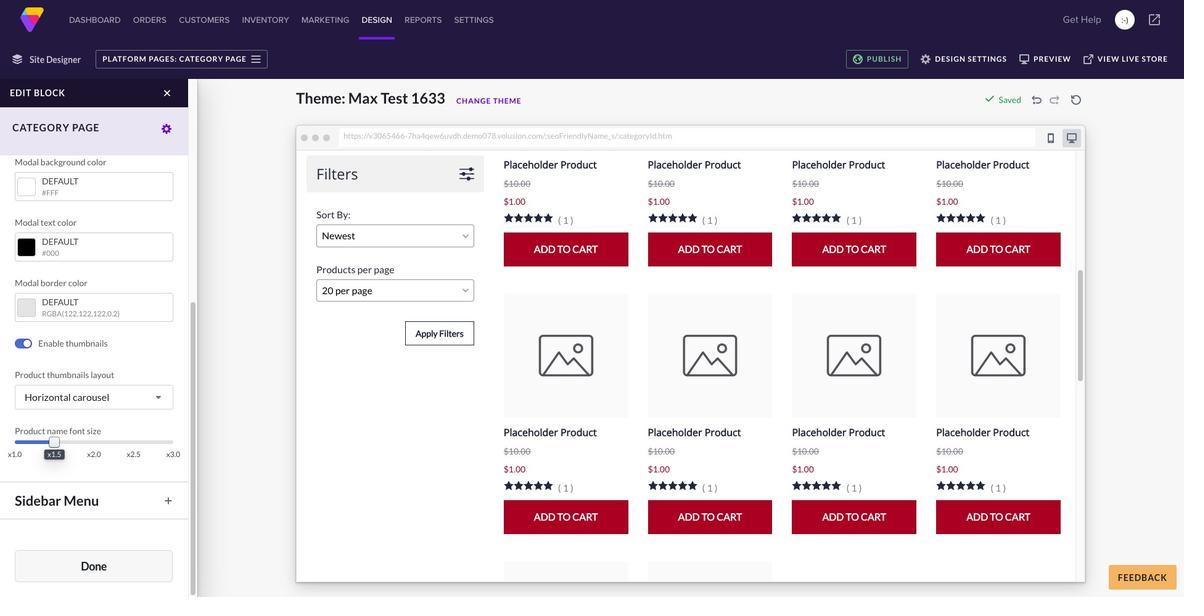 Task type: locate. For each thing, give the bounding box(es) containing it.
modal left text
[[15, 217, 39, 228]]

thumbnails down rgba(122,122,122,0.2)
[[66, 338, 108, 349]]

default for toggle background hover color
[[42, 115, 79, 126]]

1 vertical spatial modal
[[15, 217, 39, 228]]

1 modal from the top
[[15, 157, 39, 167]]

customers button
[[176, 0, 232, 39]]

0 horizontal spatial category
[[12, 122, 70, 133]]

2 product from the top
[[15, 426, 45, 436]]

1 horizontal spatial category
[[179, 54, 224, 64]]

default rgba(255,255,255,0.7)
[[42, 115, 120, 137]]

site
[[30, 54, 45, 64]]

2 vertical spatial modal
[[15, 278, 39, 288]]

product
[[15, 370, 45, 380], [15, 426, 45, 436]]

4 default from the top
[[42, 297, 79, 307]]

view live store button
[[1078, 50, 1175, 68]]

https://v3065466-7ha4qew6uvdh.demo078.volusion.com/:seofriendlyname_s/:categoryid.htm
[[344, 131, 672, 141]]

text
[[41, 217, 56, 228]]

default inside default rgba(255,255,255,0.7)
[[42, 115, 79, 126]]

1 vertical spatial thumbnails
[[47, 370, 89, 380]]

2 modal from the top
[[15, 217, 39, 228]]

category inside sidebar element
[[12, 122, 70, 133]]

background up category page
[[41, 96, 86, 107]]

1 vertical spatial product
[[15, 426, 45, 436]]

theme: max test 1633
[[296, 89, 446, 107]]

page down hover
[[72, 122, 100, 133]]

site designer
[[30, 54, 81, 64]]

default inside default rgba(122,122,122,0.2)
[[42, 297, 79, 307]]

3 default from the top
[[42, 236, 79, 247]]

saved image
[[985, 94, 995, 104]]

7ha4qew6uvdh.demo078.volusion.com/:seofriendlyname_s/:categoryid.htm
[[408, 131, 672, 141]]

layout
[[91, 370, 114, 380]]

default up #fff
[[42, 176, 79, 186]]

product up the horizontal
[[15, 370, 45, 380]]

test
[[381, 89, 408, 107]]

orders button
[[131, 0, 169, 39]]

rgba(255,255,255,0.7)
[[42, 128, 120, 137]]

background up default #fff on the left top of page
[[41, 157, 86, 167]]

modal left border
[[15, 278, 39, 288]]

customers
[[179, 14, 230, 26]]

dashboard image
[[20, 7, 44, 32]]

settings
[[968, 54, 1008, 64]]

color right border
[[68, 278, 88, 288]]

0 horizontal spatial page
[[72, 122, 100, 133]]

menu
[[64, 492, 99, 509]]

sidebar menu button
[[9, 490, 180, 512]]

done button
[[15, 550, 173, 582]]

1 vertical spatial background
[[41, 157, 86, 167]]

modal down category page
[[15, 157, 39, 167]]

x2.0
[[87, 450, 101, 459]]

0 vertical spatial thumbnails
[[66, 338, 108, 349]]

edit
[[10, 88, 32, 98]]

view
[[1098, 54, 1120, 64]]

:-
[[1122, 14, 1127, 26]]

default for modal background color
[[42, 176, 79, 186]]

default for modal text color
[[42, 236, 79, 247]]

product thumbnails layout
[[15, 370, 114, 380]]

1 default from the top
[[42, 115, 79, 126]]

#000
[[42, 249, 59, 258]]

category
[[179, 54, 224, 64], [12, 122, 70, 133]]

horizontal carousel
[[25, 391, 109, 403]]

1 product from the top
[[15, 370, 45, 380]]

sidebar element
[[0, 0, 197, 597]]

thumbnails
[[66, 338, 108, 349], [47, 370, 89, 380]]

reports
[[405, 14, 442, 26]]

toggle
[[15, 96, 39, 107]]

sidebar menu
[[15, 492, 99, 509]]

modal text color
[[15, 217, 77, 228]]

saved
[[999, 94, 1022, 105]]

size
[[87, 426, 101, 436]]

page
[[226, 54, 247, 64], [72, 122, 100, 133]]

x1.0
[[8, 450, 22, 459]]

designer
[[46, 54, 81, 64]]

0 vertical spatial modal
[[15, 157, 39, 167]]

color right hover
[[111, 96, 130, 107]]

1 vertical spatial page
[[72, 122, 100, 133]]

category inside button
[[179, 54, 224, 64]]

toggle background hover color
[[15, 96, 130, 107]]

https://v3065466-
[[344, 131, 408, 141]]

max
[[348, 89, 378, 107]]

volusion-logo link
[[20, 7, 44, 32]]

product left the name
[[15, 426, 45, 436]]

0 vertical spatial background
[[41, 96, 86, 107]]

1 horizontal spatial page
[[226, 54, 247, 64]]

thumbnails for product
[[47, 370, 89, 380]]

2 default from the top
[[42, 176, 79, 186]]

background
[[41, 96, 86, 107], [41, 157, 86, 167]]

preview
[[1034, 54, 1072, 64]]

color right text
[[57, 217, 77, 228]]

category page
[[12, 122, 100, 133]]

default down border
[[42, 297, 79, 307]]

design button
[[359, 0, 395, 39]]

horizontal
[[25, 391, 71, 403]]

color down rgba(255,255,255,0.7)
[[87, 157, 107, 167]]

default down toggle background hover color
[[42, 115, 79, 126]]

carousel
[[73, 391, 109, 403]]

settings
[[454, 14, 494, 26]]

0 vertical spatial page
[[226, 54, 247, 64]]

0 vertical spatial product
[[15, 370, 45, 380]]

category right pages:
[[179, 54, 224, 64]]

:-) link
[[1116, 10, 1135, 30]]

0 vertical spatial category
[[179, 54, 224, 64]]

thumbnails up horizontal carousel
[[47, 370, 89, 380]]

feedback button
[[1109, 565, 1177, 590]]

page down inventory
[[226, 54, 247, 64]]

1 vertical spatial category
[[12, 122, 70, 133]]

settings button
[[452, 0, 496, 39]]

color
[[111, 96, 130, 107], [87, 157, 107, 167], [57, 217, 77, 228], [68, 278, 88, 288]]

category down toggle
[[12, 122, 70, 133]]

sidebar
[[15, 492, 61, 509]]

background for modal
[[41, 157, 86, 167]]

3 modal from the top
[[15, 278, 39, 288]]

default up #000
[[42, 236, 79, 247]]

default
[[42, 115, 79, 126], [42, 176, 79, 186], [42, 236, 79, 247], [42, 297, 79, 307]]

inventory button
[[240, 0, 292, 39]]

feedback
[[1119, 572, 1168, 583]]

live
[[1122, 54, 1140, 64]]

design
[[936, 54, 966, 64]]



Task type: vqa. For each thing, say whether or not it's contained in the screenshot.
lato
no



Task type: describe. For each thing, give the bounding box(es) containing it.
marketing
[[302, 14, 350, 26]]

preview button
[[1014, 50, 1078, 68]]

reports button
[[402, 0, 445, 39]]

dashboard
[[69, 14, 121, 26]]

product for product thumbnails layout
[[15, 370, 45, 380]]

1633
[[411, 89, 446, 107]]

default rgba(122,122,122,0.2)
[[42, 297, 120, 318]]

help
[[1082, 12, 1102, 27]]

x1.5 slider
[[44, 437, 64, 460]]

page inside button
[[226, 54, 247, 64]]

edit block
[[10, 88, 65, 98]]

:-)
[[1122, 14, 1129, 26]]

modal for modal border color
[[15, 278, 39, 288]]

publish button
[[846, 50, 909, 68]]

design settings button
[[915, 50, 1014, 68]]

enable thumbnails
[[38, 338, 108, 349]]

modal border color
[[15, 278, 88, 288]]

platform
[[103, 54, 147, 64]]

theme:
[[296, 89, 346, 107]]

product for product name font size
[[15, 426, 45, 436]]

product name font size
[[15, 426, 101, 436]]

page inside sidebar element
[[72, 122, 100, 133]]

marketing button
[[299, 0, 352, 39]]

store
[[1142, 54, 1169, 64]]

platform pages: category page button
[[96, 50, 268, 68]]

platform pages: category page
[[103, 54, 247, 64]]

modal for modal background color
[[15, 157, 39, 167]]

font
[[69, 426, 85, 436]]

block
[[34, 88, 65, 98]]

color for modal text color
[[57, 217, 77, 228]]

x2.5
[[127, 450, 141, 459]]

change
[[457, 96, 491, 106]]

hover
[[88, 96, 109, 107]]

modal background color
[[15, 157, 107, 167]]

change theme
[[457, 96, 522, 106]]

border
[[41, 278, 67, 288]]

done
[[81, 559, 107, 573]]

design
[[362, 14, 392, 26]]

background for toggle
[[41, 96, 86, 107]]

theme
[[493, 96, 522, 106]]

get
[[1063, 12, 1079, 27]]

horizontal carousel button
[[15, 385, 173, 410]]

modal for modal text color
[[15, 217, 39, 228]]

get help
[[1063, 12, 1102, 27]]

name
[[47, 426, 68, 436]]

thumbnails for enable
[[66, 338, 108, 349]]

color for modal border color
[[68, 278, 88, 288]]

#fff
[[42, 188, 59, 197]]

)
[[1127, 14, 1129, 26]]

pages:
[[149, 54, 177, 64]]

inventory
[[242, 14, 289, 26]]

rgba(122,122,122,0.2)
[[42, 309, 120, 318]]

publish
[[867, 54, 902, 64]]

view live store
[[1098, 54, 1169, 64]]

default for modal border color
[[42, 297, 79, 307]]

design settings
[[936, 54, 1008, 64]]

default #fff
[[42, 176, 79, 197]]

orders
[[133, 14, 167, 26]]

default #000
[[42, 236, 79, 258]]

color for modal background color
[[87, 157, 107, 167]]

enable
[[38, 338, 64, 349]]

x1.5
[[48, 450, 61, 459]]

x3.0
[[166, 450, 180, 459]]

get help link
[[1060, 7, 1106, 32]]



